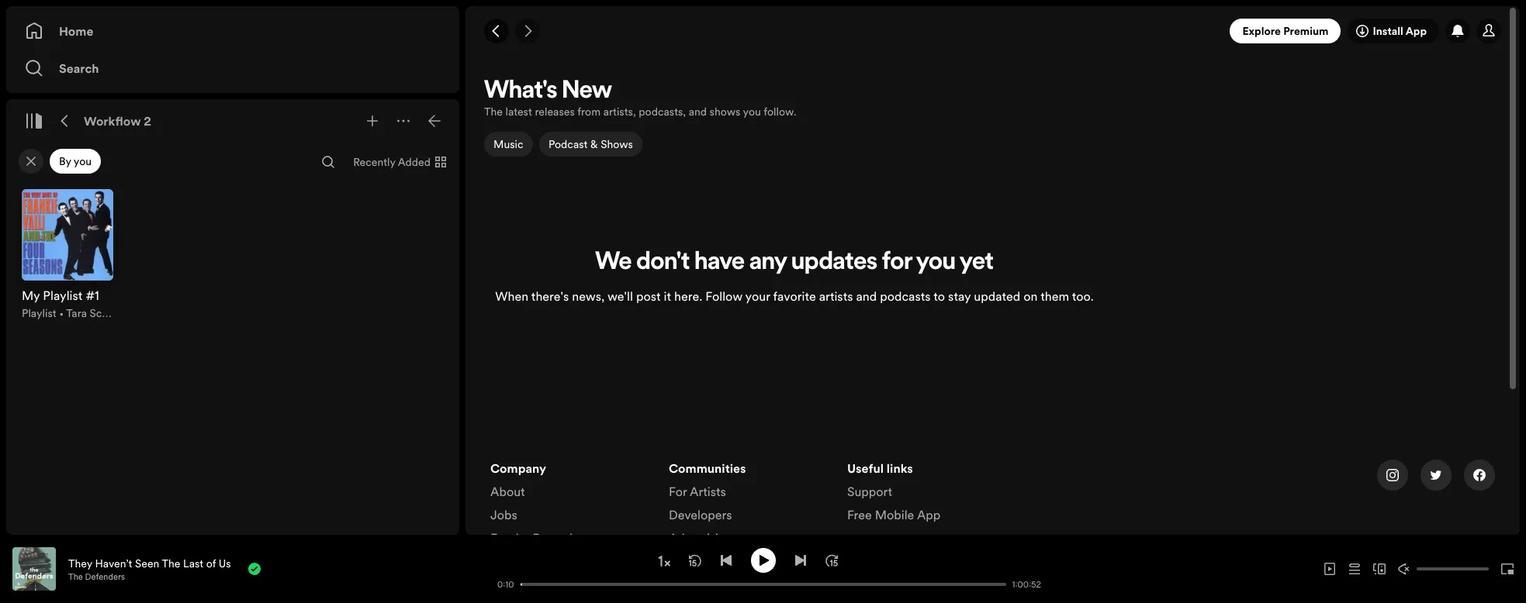 Task type: vqa. For each thing, say whether or not it's contained in the screenshot.
leftmost For
yes



Task type: locate. For each thing, give the bounding box(es) containing it.
your
[[745, 288, 770, 305]]

app right install
[[1406, 23, 1427, 39]]

the defenders link
[[68, 571, 125, 583]]

list
[[490, 460, 650, 553], [669, 460, 829, 594], [847, 460, 1007, 530]]

useful links support free mobile app
[[847, 460, 941, 524]]

0 vertical spatial you
[[743, 104, 761, 119]]

1 vertical spatial you
[[74, 154, 92, 169]]

0 vertical spatial and
[[689, 104, 707, 119]]

you
[[743, 104, 761, 119], [74, 154, 92, 169], [916, 250, 956, 275]]

for left 'artists'
[[669, 484, 687, 501]]

of
[[206, 556, 216, 571]]

last
[[183, 556, 203, 571]]

you right shows
[[743, 104, 761, 119]]

1 horizontal spatial and
[[856, 288, 877, 305]]

the left defenders
[[68, 571, 83, 583]]

skip back 15 seconds image
[[689, 554, 701, 567]]

what's new image
[[1452, 25, 1464, 37]]

the
[[484, 104, 503, 119], [162, 556, 180, 571], [68, 571, 83, 583]]

install
[[1373, 23, 1403, 39]]

when there's news, we'll post it here. follow your favorite artists and podcasts to stay updated on them too.
[[495, 288, 1094, 305]]

for
[[882, 250, 912, 275]]

free mobile app link
[[847, 507, 941, 530]]

podcasts,
[[639, 104, 686, 119]]

0 horizontal spatial app
[[917, 507, 941, 524]]

1 vertical spatial app
[[917, 507, 941, 524]]

go forward image
[[521, 25, 534, 37]]

&
[[590, 137, 598, 152]]

recently
[[353, 154, 395, 170]]

podcasts
[[880, 288, 931, 305]]

install app link
[[1347, 19, 1439, 43]]

1 horizontal spatial for
[[669, 484, 687, 501]]

1 list from the left
[[490, 460, 650, 553]]

home
[[59, 23, 93, 40]]

explore premium button
[[1230, 19, 1341, 43]]

search in your library image
[[322, 156, 335, 168]]

support
[[847, 484, 892, 501]]

company about jobs for the record
[[490, 460, 573, 547]]

added
[[398, 154, 431, 170]]

1 horizontal spatial you
[[743, 104, 761, 119]]

by you
[[59, 154, 92, 169]]

2
[[144, 113, 151, 130]]

2 horizontal spatial you
[[916, 250, 956, 275]]

when
[[495, 288, 529, 305]]

the inside "what's new the latest releases from artists, podcasts, and shows you follow."
[[484, 104, 503, 119]]

they haven't seen the last of us link
[[68, 556, 231, 571]]

shows
[[600, 137, 633, 152]]

Podcast & Shows checkbox
[[539, 132, 642, 157]]

facebook image
[[1473, 470, 1486, 482]]

new
[[562, 79, 612, 104]]

and right artists
[[856, 288, 877, 305]]

2 horizontal spatial the
[[484, 104, 503, 119]]

and left shows
[[689, 104, 707, 119]]

twitter image
[[1430, 470, 1442, 482]]

1 horizontal spatial app
[[1406, 23, 1427, 39]]

workflow
[[84, 113, 141, 130]]

None search field
[[316, 150, 341, 175]]

for
[[669, 484, 687, 501], [490, 530, 509, 547]]

1 vertical spatial for
[[490, 530, 509, 547]]

0 horizontal spatial for
[[490, 530, 509, 547]]

communities
[[669, 460, 746, 477]]

seen
[[135, 556, 159, 571]]

follow
[[705, 288, 743, 305]]

app inside useful links support free mobile app
[[917, 507, 941, 524]]

app right mobile
[[917, 507, 941, 524]]

group inside main element
[[12, 180, 123, 331]]

what's new the latest releases from artists, podcasts, and shows you follow.
[[484, 79, 796, 119]]

news,
[[572, 288, 605, 305]]

too.
[[1072, 288, 1094, 305]]

don't
[[636, 250, 690, 275]]

they
[[68, 556, 92, 571]]

communities for artists developers advertising
[[669, 460, 746, 547]]

clear filters image
[[25, 155, 37, 168]]

to
[[934, 288, 945, 305]]

2 list from the left
[[669, 460, 829, 594]]

list containing company
[[490, 460, 650, 553]]

releases
[[535, 104, 575, 119]]

•
[[59, 306, 64, 321]]

for inside company about jobs for the record
[[490, 530, 509, 547]]

playlist
[[22, 306, 56, 321]]

0 horizontal spatial list
[[490, 460, 650, 553]]

jobs link
[[490, 507, 517, 530]]

we
[[595, 250, 632, 275]]

it
[[664, 288, 671, 305]]

Music checkbox
[[484, 132, 533, 157]]

connect to a device image
[[1373, 563, 1386, 576]]

install app
[[1373, 23, 1427, 39]]

from
[[577, 104, 601, 119]]

3 list from the left
[[847, 460, 1007, 530]]

app inside top bar and user menu element
[[1406, 23, 1427, 39]]

you right the by
[[74, 154, 92, 169]]

0 horizontal spatial you
[[74, 154, 92, 169]]

player controls element
[[36, 548, 1043, 591]]

1 horizontal spatial list
[[669, 460, 829, 594]]

0 horizontal spatial and
[[689, 104, 707, 119]]

previous image
[[720, 554, 732, 567]]

for left the
[[490, 530, 509, 547]]

any
[[749, 250, 787, 275]]

0 vertical spatial for
[[669, 484, 687, 501]]

group
[[12, 180, 123, 331]]

2 horizontal spatial list
[[847, 460, 1007, 530]]

and
[[689, 104, 707, 119], [856, 288, 877, 305]]

list containing communities
[[669, 460, 829, 594]]

group containing playlist
[[12, 180, 123, 331]]

favorite
[[773, 288, 816, 305]]

the left last
[[162, 556, 180, 571]]

post
[[636, 288, 661, 305]]

they haven't seen the last of us the defenders
[[68, 556, 231, 583]]

artists,
[[603, 104, 636, 119]]

for the record link
[[490, 530, 573, 553]]

haven't
[[95, 556, 132, 571]]

you up to
[[916, 250, 956, 275]]

the
[[511, 530, 530, 547]]

defenders
[[85, 571, 125, 583]]

1:00:52
[[1012, 579, 1041, 591]]

you inside option
[[74, 154, 92, 169]]

app
[[1406, 23, 1427, 39], [917, 507, 941, 524]]

the left 'latest'
[[484, 104, 503, 119]]

0 vertical spatial app
[[1406, 23, 1427, 39]]

artists
[[819, 288, 853, 305]]



Task type: describe. For each thing, give the bounding box(es) containing it.
premium
[[1284, 23, 1329, 39]]

on
[[1024, 288, 1038, 305]]

none search field inside main element
[[316, 150, 341, 175]]

play image
[[757, 554, 769, 567]]

links
[[887, 460, 913, 477]]

now playing: they haven't seen the last of us by the defenders footer
[[12, 548, 460, 591]]

advertising link
[[669, 530, 733, 553]]

podcast & shows
[[548, 137, 633, 152]]

follow.
[[764, 104, 796, 119]]

playlist •
[[22, 306, 66, 321]]

yet
[[960, 250, 994, 275]]

updated
[[974, 288, 1020, 305]]

latest
[[505, 104, 532, 119]]

we don't have any updates for you yet
[[595, 250, 994, 275]]

By you checkbox
[[50, 149, 101, 174]]

useful
[[847, 460, 884, 477]]

workflow 2 button
[[81, 109, 154, 133]]

about
[[490, 484, 525, 501]]

stay
[[948, 288, 971, 305]]

0:10
[[497, 579, 514, 591]]

what's
[[484, 79, 557, 104]]

explore premium
[[1243, 23, 1329, 39]]

music
[[493, 137, 523, 152]]

podcast
[[548, 137, 587, 152]]

search link
[[25, 53, 441, 84]]

there's
[[531, 288, 569, 305]]

0 horizontal spatial the
[[68, 571, 83, 583]]

spotify - web player: music for everyone element
[[466, 74, 1520, 604]]

developers
[[669, 507, 732, 524]]

skip forward 15 seconds image
[[825, 554, 838, 567]]

us
[[219, 556, 231, 571]]

them
[[1041, 288, 1069, 305]]

have
[[695, 250, 745, 275]]

updates
[[792, 250, 877, 275]]

volume off image
[[1398, 563, 1411, 576]]

company
[[490, 460, 546, 477]]

record
[[533, 530, 573, 547]]

Recently Added, Grid view field
[[341, 150, 456, 175]]

jobs
[[490, 507, 517, 524]]

top bar and user menu element
[[466, 6, 1520, 56]]

we'll
[[608, 288, 633, 305]]

support link
[[847, 484, 892, 507]]

go back image
[[490, 25, 503, 37]]

by
[[59, 154, 71, 169]]

artists
[[690, 484, 726, 501]]

advertising
[[669, 530, 733, 547]]

developers link
[[669, 507, 732, 530]]

now playing view image
[[36, 555, 49, 567]]

next image
[[794, 554, 807, 567]]

1 horizontal spatial the
[[162, 556, 180, 571]]

and inside "what's new the latest releases from artists, podcasts, and shows you follow."
[[689, 104, 707, 119]]

change speed image
[[656, 554, 672, 569]]

search
[[59, 60, 99, 77]]

for inside communities for artists developers advertising
[[669, 484, 687, 501]]

you inside "what's new the latest releases from artists, podcasts, and shows you follow."
[[743, 104, 761, 119]]

for artists link
[[669, 484, 726, 507]]

list containing useful links
[[847, 460, 1007, 530]]

main element
[[6, 6, 459, 535]]

home link
[[25, 16, 441, 47]]

instagram image
[[1387, 470, 1399, 482]]

shows
[[710, 104, 741, 119]]

workflow 2
[[84, 113, 151, 130]]

mobile
[[875, 507, 914, 524]]

explore
[[1243, 23, 1281, 39]]

about link
[[490, 484, 525, 507]]

here.
[[674, 288, 702, 305]]

free
[[847, 507, 872, 524]]

recently added
[[353, 154, 431, 170]]

2 vertical spatial you
[[916, 250, 956, 275]]

1 vertical spatial and
[[856, 288, 877, 305]]



